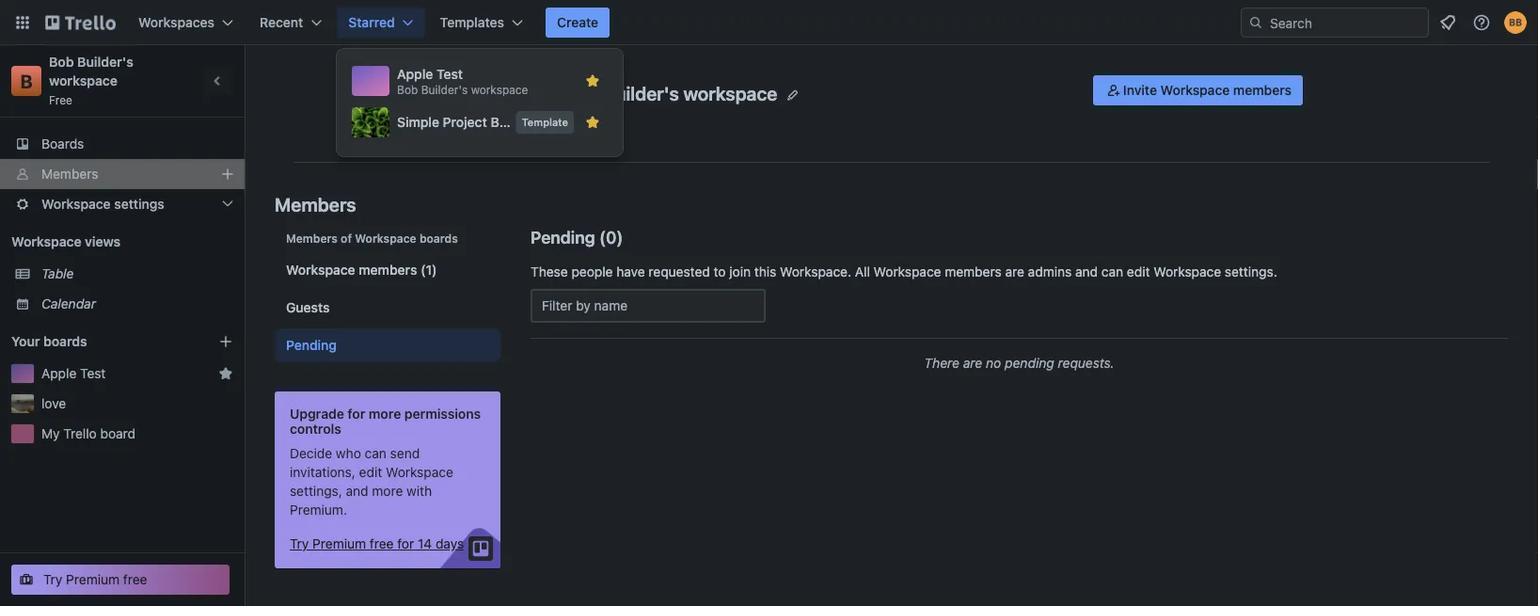 Task type: locate. For each thing, give the bounding box(es) containing it.
try premium free for 14 days
[[290, 536, 464, 552]]

1 vertical spatial try
[[43, 572, 62, 587]]

starred icon image right template
[[585, 115, 601, 130]]

builder's inside bob builder's workspace free
[[77, 54, 134, 70]]

(1)
[[421, 262, 437, 278]]

add board image
[[218, 334, 233, 349]]

can inside upgrade for more permissions controls decide who can send invitations, edit workspace settings, and more with premium.
[[365, 446, 387, 461]]

builder's inside apple test bob builder's workspace
[[421, 83, 468, 96]]

boards
[[41, 136, 84, 152]]

controls
[[290, 421, 342, 437]]

bob builder (bobbuilder40) image
[[1505, 11, 1528, 34]]

members
[[1234, 82, 1292, 98], [359, 262, 417, 278], [945, 264, 1002, 280]]

workspace down primary element
[[684, 82, 778, 104]]

members left of
[[286, 232, 338, 245]]

can
[[1102, 264, 1124, 280], [365, 446, 387, 461]]

workspace
[[1161, 82, 1230, 98], [41, 196, 111, 212], [355, 232, 417, 245], [11, 234, 81, 249], [286, 262, 355, 278], [874, 264, 942, 280], [1154, 264, 1222, 280], [386, 465, 454, 480]]

edit right admins
[[1128, 264, 1151, 280]]

b for b button
[[516, 84, 538, 123]]

workspaces
[[138, 15, 215, 30]]

1 horizontal spatial premium
[[313, 536, 366, 552]]

0 vertical spatial more
[[369, 406, 401, 422]]

1 horizontal spatial workspace
[[471, 83, 528, 96]]

for right upgrade
[[348, 406, 366, 422]]

try inside the try premium free for 14 days button
[[290, 536, 309, 552]]

0 horizontal spatial free
[[123, 572, 147, 587]]

0 vertical spatial apple
[[397, 66, 433, 82]]

workspace up 'board'
[[471, 83, 528, 96]]

apple up love
[[41, 366, 77, 381]]

workspace right of
[[355, 232, 417, 245]]

test for apple test bob builder's workspace
[[437, 66, 463, 82]]

1 vertical spatial pending
[[286, 337, 337, 353]]

members
[[41, 166, 98, 182], [275, 193, 356, 215], [286, 232, 338, 245]]

0 vertical spatial pending
[[531, 227, 595, 247]]

invite workspace members button
[[1094, 75, 1304, 105]]

1 horizontal spatial b
[[516, 84, 538, 123]]

workspace.
[[780, 264, 852, 280]]

b inside button
[[516, 84, 538, 123]]

guests
[[286, 300, 330, 315]]

more
[[369, 406, 401, 422], [372, 483, 403, 499]]

1 horizontal spatial pending
[[531, 227, 595, 247]]

0 horizontal spatial and
[[346, 483, 369, 499]]

workspace navigation collapse icon image
[[205, 68, 232, 94]]

1 vertical spatial test
[[80, 366, 106, 381]]

search image
[[1249, 15, 1264, 30]]

simple project board template
[[397, 114, 569, 130]]

are left no
[[964, 355, 983, 371]]

1 horizontal spatial builder's
[[421, 83, 468, 96]]

workspace for bob builder's workspace free
[[49, 73, 118, 88]]

pending down the guests
[[286, 337, 337, 353]]

0 vertical spatial premium
[[313, 536, 366, 552]]

free for try premium free
[[123, 572, 147, 587]]

premium.
[[290, 502, 347, 518]]

0 vertical spatial can
[[1102, 264, 1124, 280]]

join
[[730, 264, 751, 280]]

workspace left settings.
[[1154, 264, 1222, 280]]

people
[[572, 264, 613, 280]]

builder's
[[77, 54, 134, 70], [603, 82, 679, 104], [421, 83, 468, 96]]

try inside try premium free button
[[43, 572, 62, 587]]

2 horizontal spatial workspace
[[684, 82, 778, 104]]

for left 14
[[397, 536, 414, 552]]

edit down the who
[[359, 465, 382, 480]]

bob builder's workspace link
[[49, 54, 137, 88]]

0 vertical spatial and
[[1076, 264, 1099, 280]]

1 horizontal spatial boards
[[420, 232, 458, 245]]

are left admins
[[1006, 264, 1025, 280]]

0 vertical spatial boards
[[420, 232, 458, 245]]

1 vertical spatial can
[[365, 446, 387, 461]]

edit inside upgrade for more permissions controls decide who can send invitations, edit workspace settings, and more with premium.
[[359, 465, 382, 480]]

free
[[370, 536, 394, 552], [123, 572, 147, 587]]

0 horizontal spatial for
[[348, 406, 366, 422]]

starred icon image
[[585, 73, 601, 88], [585, 115, 601, 130], [218, 366, 233, 381]]

apple
[[397, 66, 433, 82], [41, 366, 77, 381]]

1 vertical spatial apple
[[41, 366, 77, 381]]

0 horizontal spatial test
[[80, 366, 106, 381]]

1 horizontal spatial for
[[397, 536, 414, 552]]

more up send
[[369, 406, 401, 422]]

1 horizontal spatial bob
[[397, 83, 418, 96]]

0 vertical spatial try
[[290, 536, 309, 552]]

invite
[[1124, 82, 1158, 98]]

and right admins
[[1076, 264, 1099, 280]]

b link
[[11, 66, 41, 96]]

0 horizontal spatial can
[[365, 446, 387, 461]]

0 horizontal spatial boards
[[43, 334, 87, 349]]

0 horizontal spatial try
[[43, 572, 62, 587]]

builder's up "private"
[[603, 82, 679, 104]]

pending
[[531, 227, 595, 247], [286, 337, 337, 353]]

( 0 )
[[600, 227, 623, 247]]

workspace up free
[[49, 73, 118, 88]]

workspace up with
[[386, 465, 454, 480]]

1 horizontal spatial test
[[437, 66, 463, 82]]

invitations,
[[290, 465, 356, 480]]

workspaces button
[[127, 8, 245, 38]]

builder's down back to home image
[[77, 54, 134, 70]]

0 horizontal spatial pending
[[286, 337, 337, 353]]

0 horizontal spatial workspace
[[49, 73, 118, 88]]

0 horizontal spatial apple
[[41, 366, 77, 381]]

1 horizontal spatial apple
[[397, 66, 433, 82]]

for
[[348, 406, 366, 422], [397, 536, 414, 552]]

0 horizontal spatial builder's
[[77, 54, 134, 70]]

workspace inside bob builder's workspace free
[[49, 73, 118, 88]]

test down the your boards with 3 items element
[[80, 366, 106, 381]]

more left with
[[372, 483, 403, 499]]

1 vertical spatial free
[[123, 572, 147, 587]]

1 horizontal spatial can
[[1102, 264, 1124, 280]]

1 horizontal spatial members
[[945, 264, 1002, 280]]

builder's up project
[[421, 83, 468, 96]]

send
[[390, 446, 420, 461]]

try premium free
[[43, 572, 147, 587]]

workspace
[[49, 73, 118, 88], [684, 82, 778, 104], [471, 83, 528, 96]]

0 horizontal spatial edit
[[359, 465, 382, 480]]

boards up apple test at the left bottom of page
[[43, 334, 87, 349]]

boards link
[[0, 129, 245, 159]]

b left bob builder's workspace free
[[20, 70, 33, 92]]

test up project
[[437, 66, 463, 82]]

members left admins
[[945, 264, 1002, 280]]

workspace right invite on the right of page
[[1161, 82, 1230, 98]]

bob up "private"
[[565, 82, 599, 104]]

all
[[855, 264, 871, 280]]

apple up simple
[[397, 66, 433, 82]]

table link
[[41, 264, 233, 283]]

boards up (1)
[[420, 232, 458, 245]]

can right admins
[[1102, 264, 1124, 280]]

bob up free
[[49, 54, 74, 70]]

invite workspace members
[[1124, 82, 1292, 98]]

free inside try premium free button
[[123, 572, 147, 587]]

2 horizontal spatial bob
[[565, 82, 599, 104]]

0 vertical spatial test
[[437, 66, 463, 82]]

2 vertical spatial starred icon image
[[218, 366, 233, 381]]

0 horizontal spatial b
[[20, 70, 33, 92]]

workspace settings
[[41, 196, 165, 212]]

members down boards
[[41, 166, 98, 182]]

your boards with 3 items element
[[11, 330, 190, 353]]

settings,
[[290, 483, 342, 499]]

free inside the try premium free for 14 days button
[[370, 536, 394, 552]]

starred button
[[337, 8, 425, 38]]

0 horizontal spatial premium
[[66, 572, 120, 587]]

bob
[[49, 54, 74, 70], [565, 82, 599, 104], [397, 83, 418, 96]]

1 vertical spatial more
[[372, 483, 403, 499]]

bob up simple
[[397, 83, 418, 96]]

are
[[1006, 264, 1025, 280], [964, 355, 983, 371]]

decide
[[290, 446, 332, 461]]

test inside apple test bob builder's workspace
[[437, 66, 463, 82]]

love
[[41, 396, 66, 411]]

apple inside apple test bob builder's workspace
[[397, 66, 433, 82]]

0 horizontal spatial are
[[964, 355, 983, 371]]

0 vertical spatial edit
[[1128, 264, 1151, 280]]

premium
[[313, 536, 366, 552], [66, 572, 120, 587]]

can right the who
[[365, 446, 387, 461]]

project
[[443, 114, 487, 130]]

free
[[49, 93, 72, 106]]

board
[[100, 426, 136, 441]]

1 vertical spatial for
[[397, 536, 414, 552]]

test
[[437, 66, 463, 82], [80, 366, 106, 381]]

2 vertical spatial members
[[286, 232, 338, 245]]

templates
[[440, 15, 505, 30]]

table
[[41, 266, 74, 281]]

workspace for bob builder's workspace
[[684, 82, 778, 104]]

these
[[531, 264, 568, 280]]

0
[[606, 227, 617, 247]]

1 horizontal spatial free
[[370, 536, 394, 552]]

pending up the these
[[531, 227, 595, 247]]

and inside upgrade for more permissions controls decide who can send invitations, edit workspace settings, and more with premium.
[[346, 483, 369, 499]]

premium for try premium free for 14 days
[[313, 536, 366, 552]]

1 vertical spatial and
[[346, 483, 369, 499]]

workspace up the workspace views
[[41, 196, 111, 212]]

workspace inside invite workspace members 'button'
[[1161, 82, 1230, 98]]

back to home image
[[45, 8, 116, 38]]

apple test
[[41, 366, 106, 381]]

members up of
[[275, 193, 356, 215]]

edit
[[1128, 264, 1151, 280], [359, 465, 382, 480]]

0 vertical spatial for
[[348, 406, 366, 422]]

bob inside bob builder's workspace free
[[49, 54, 74, 70]]

templates button
[[429, 8, 535, 38]]

0 horizontal spatial bob
[[49, 54, 74, 70]]

no
[[987, 355, 1002, 371]]

sm image
[[1105, 81, 1124, 100]]

b right project
[[516, 84, 538, 123]]

2 horizontal spatial builder's
[[603, 82, 679, 104]]

0 vertical spatial free
[[370, 536, 394, 552]]

starred icon image up "private"
[[585, 73, 601, 88]]

b
[[20, 70, 33, 92], [516, 84, 538, 123]]

1 vertical spatial premium
[[66, 572, 120, 587]]

members down the members of workspace boards
[[359, 262, 417, 278]]

1 vertical spatial edit
[[359, 465, 382, 480]]

2 horizontal spatial members
[[1234, 82, 1292, 98]]

starred icon image down add board icon
[[218, 366, 233, 381]]

boards
[[420, 232, 458, 245], [43, 334, 87, 349]]

workspace inside apple test bob builder's workspace
[[471, 83, 528, 96]]

1 horizontal spatial try
[[290, 536, 309, 552]]

(
[[600, 227, 606, 247]]

1 horizontal spatial and
[[1076, 264, 1099, 280]]

try premium free for 14 days button
[[290, 535, 464, 553]]

apple inside apple test link
[[41, 366, 77, 381]]

and down the who
[[346, 483, 369, 499]]

1 horizontal spatial are
[[1006, 264, 1025, 280]]

members down search icon
[[1234, 82, 1292, 98]]



Task type: vqa. For each thing, say whether or not it's contained in the screenshot.
To Do Text Field
no



Task type: describe. For each thing, give the bounding box(es) containing it.
pending
[[1005, 355, 1055, 371]]

create
[[557, 15, 599, 30]]

workspace inside workspace settings "dropdown button"
[[41, 196, 111, 212]]

apple test link
[[41, 364, 211, 383]]

builder's for bob builder's workspace free
[[77, 54, 134, 70]]

of
[[341, 232, 352, 245]]

workspace settings button
[[0, 189, 245, 219]]

Search field
[[1264, 8, 1429, 37]]

1 vertical spatial are
[[964, 355, 983, 371]]

trello
[[63, 426, 97, 441]]

to
[[714, 264, 726, 280]]

0 notifications image
[[1437, 11, 1460, 34]]

1 vertical spatial boards
[[43, 334, 87, 349]]

free for try premium free for 14 days
[[370, 536, 394, 552]]

premium for try premium free
[[66, 572, 120, 587]]

my
[[41, 426, 60, 441]]

workspace views
[[11, 234, 121, 249]]

apple test bob builder's workspace
[[397, 66, 528, 96]]

create button
[[546, 8, 610, 38]]

apple for apple test bob builder's workspace
[[397, 66, 433, 82]]

guests link
[[275, 291, 501, 325]]

upgrade
[[290, 406, 344, 422]]

try for try premium free for 14 days
[[290, 536, 309, 552]]

0 vertical spatial are
[[1006, 264, 1025, 280]]

b button
[[499, 75, 555, 132]]

test for apple test
[[80, 366, 106, 381]]

my trello board
[[41, 426, 136, 441]]

admins
[[1028, 264, 1072, 280]]

have
[[617, 264, 645, 280]]

upgrade for more permissions controls decide who can send invitations, edit workspace settings, and more with premium.
[[290, 406, 481, 518]]

there are no pending requests.
[[925, 355, 1115, 371]]

for inside upgrade for more permissions controls decide who can send invitations, edit workspace settings, and more with premium.
[[348, 406, 366, 422]]

your
[[11, 334, 40, 349]]

workspace up table
[[11, 234, 81, 249]]

days
[[436, 536, 464, 552]]

builder's for bob builder's workspace
[[603, 82, 679, 104]]

simple
[[397, 114, 440, 130]]

open information menu image
[[1473, 13, 1492, 32]]

try premium free button
[[11, 565, 230, 595]]

14
[[418, 536, 432, 552]]

apple for apple test
[[41, 366, 77, 381]]

bob builder's workspace free
[[49, 54, 137, 106]]

for inside button
[[397, 536, 414, 552]]

this
[[755, 264, 777, 280]]

and for settings,
[[346, 483, 369, 499]]

board
[[491, 114, 528, 130]]

workspace inside upgrade for more permissions controls decide who can send invitations, edit workspace settings, and more with premium.
[[386, 465, 454, 480]]

permissions
[[405, 406, 481, 422]]

bob for bob builder's workspace
[[565, 82, 599, 104]]

members inside 'button'
[[1234, 82, 1292, 98]]

pending link
[[275, 328, 501, 362]]

members of workspace boards
[[286, 232, 458, 245]]

try for try premium free
[[43, 572, 62, 587]]

1 vertical spatial starred icon image
[[585, 115, 601, 130]]

calendar
[[41, 296, 96, 312]]

workspace up the guests
[[286, 262, 355, 278]]

recent button
[[249, 8, 333, 38]]

template
[[522, 116, 569, 128]]

)
[[617, 227, 623, 247]]

starred
[[349, 15, 395, 30]]

your boards
[[11, 334, 87, 349]]

0 vertical spatial members
[[41, 166, 98, 182]]

settings
[[114, 196, 165, 212]]

bob for bob builder's workspace free
[[49, 54, 74, 70]]

private
[[584, 109, 620, 122]]

with
[[407, 483, 432, 499]]

primary element
[[0, 0, 1539, 45]]

recent
[[260, 15, 303, 30]]

these people have requested to join this workspace. all workspace members are admins and can edit workspace settings.
[[531, 264, 1278, 280]]

workspace right all
[[874, 264, 942, 280]]

requests.
[[1058, 355, 1115, 371]]

bob inside apple test bob builder's workspace
[[397, 83, 418, 96]]

0 horizontal spatial members
[[359, 262, 417, 278]]

1 vertical spatial members
[[275, 193, 356, 215]]

members link
[[0, 159, 245, 189]]

and for admins
[[1076, 264, 1099, 280]]

my trello board link
[[41, 425, 233, 443]]

views
[[85, 234, 121, 249]]

b for b link
[[20, 70, 33, 92]]

0 vertical spatial starred icon image
[[585, 73, 601, 88]]

1 horizontal spatial edit
[[1128, 264, 1151, 280]]

Filter by name text field
[[531, 289, 766, 323]]

love link
[[41, 394, 233, 413]]

who
[[336, 446, 361, 461]]

workspace members
[[286, 262, 417, 278]]

bob builder's workspace
[[565, 82, 778, 104]]

there
[[925, 355, 960, 371]]

calendar link
[[41, 295, 233, 313]]

pending inside pending link
[[286, 337, 337, 353]]

requested
[[649, 264, 710, 280]]

settings.
[[1225, 264, 1278, 280]]



